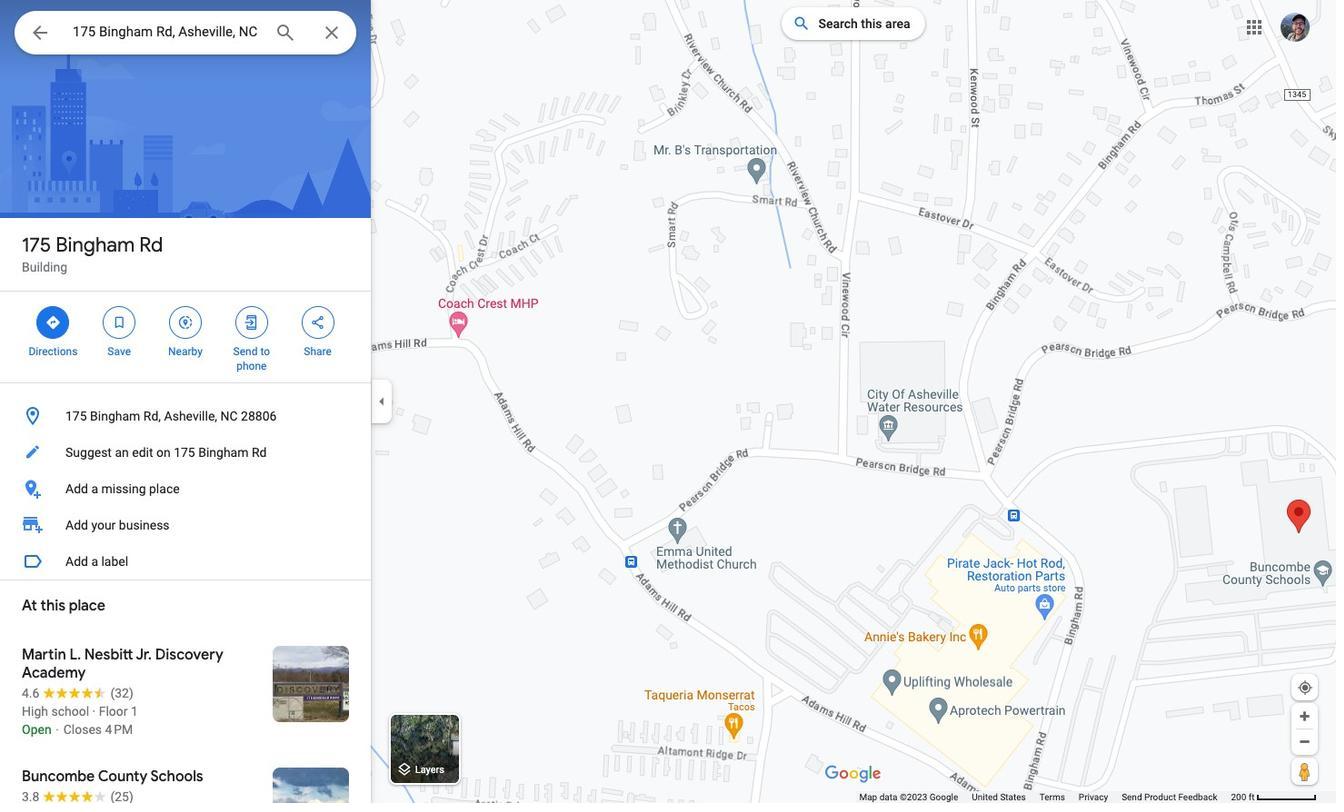 Task type: vqa. For each thing, say whether or not it's contained in the screenshot.


Task type: describe. For each thing, give the bounding box(es) containing it.
edit
[[132, 445, 153, 460]]

175 for rd
[[22, 233, 51, 258]]

none field inside 175 bingham rd, asheville, nc 28806 field
[[73, 21, 260, 43]]

a for label
[[91, 554, 98, 569]]

feedback
[[1178, 793, 1217, 803]]

nesbitt
[[84, 646, 133, 664]]

show your location image
[[1297, 680, 1313, 696]]

data
[[879, 793, 897, 803]]

zoom in image
[[1298, 710, 1312, 723]]

add your business link
[[0, 507, 371, 544]]

layers
[[415, 765, 444, 776]]

discovery
[[155, 646, 223, 664]]

(32)
[[110, 686, 133, 701]]

175 bingham rd building
[[22, 233, 163, 274]]

search this area
[[818, 16, 910, 31]]

academy
[[22, 664, 86, 683]]

directions
[[29, 345, 78, 358]]

rd inside 175 bingham rd building
[[139, 233, 163, 258]]

actions for 175 bingham rd region
[[0, 292, 371, 383]]

ft
[[1249, 793, 1255, 803]]

 button
[[15, 11, 65, 58]]

buncombe county schools
[[22, 768, 203, 786]]

martin
[[22, 646, 66, 664]]

at
[[22, 597, 37, 615]]

add for add a label
[[65, 554, 88, 569]]

product
[[1144, 793, 1176, 803]]

floor
[[99, 704, 128, 719]]

united states
[[972, 793, 1026, 803]]

google maps element
[[0, 0, 1336, 803]]

0 horizontal spatial place
[[69, 597, 105, 615]]

united
[[972, 793, 998, 803]]

add a missing place button
[[0, 471, 371, 507]]

your
[[91, 518, 116, 533]]

map
[[859, 793, 877, 803]]

terms button
[[1040, 792, 1065, 803]]

175 Bingham Rd, Asheville, NC 28806 field
[[15, 11, 356, 55]]


[[243, 313, 260, 333]]

county
[[98, 768, 147, 786]]


[[177, 313, 194, 333]]

⋅
[[55, 723, 60, 737]]

missing
[[101, 482, 146, 496]]

search
[[818, 16, 858, 31]]

map data ©2023 google
[[859, 793, 958, 803]]

this for at
[[41, 597, 66, 615]]

rd inside button
[[252, 445, 267, 460]]

martin l. nesbitt jr. discovery academy
[[22, 646, 223, 683]]

google account: cj baylor  
(christian.baylor@adept.ai) image
[[1281, 12, 1310, 41]]

suggest
[[65, 445, 112, 460]]

to
[[260, 345, 270, 358]]

175 bingham rd main content
[[0, 0, 371, 803]]

jr.
[[136, 646, 152, 664]]

states
[[1000, 793, 1026, 803]]

add a label button
[[0, 544, 371, 580]]

share
[[304, 345, 332, 358]]

high
[[22, 704, 48, 719]]

send product feedback button
[[1122, 792, 1217, 803]]

175 bingham rd, asheville, nc 28806
[[65, 409, 277, 424]]

this for search
[[861, 16, 882, 31]]

bingham for rd
[[56, 233, 135, 258]]

school
[[51, 704, 89, 719]]

at this place
[[22, 597, 105, 615]]

buncombe
[[22, 768, 95, 786]]

rd,
[[143, 409, 161, 424]]

 search field
[[15, 11, 356, 58]]

phone
[[236, 360, 267, 373]]

175 bingham rd, asheville, nc 28806 button
[[0, 398, 371, 434]]

place inside button
[[149, 482, 180, 496]]

28806
[[241, 409, 277, 424]]

send to phone
[[233, 345, 270, 373]]

building
[[22, 260, 67, 274]]



Task type: locate. For each thing, give the bounding box(es) containing it.
200 ft
[[1231, 793, 1255, 803]]

united states button
[[972, 792, 1026, 803]]

1
[[131, 704, 138, 719]]

add left your
[[65, 518, 88, 533]]

2 vertical spatial bingham
[[198, 445, 249, 460]]

send up phone at left
[[233, 345, 258, 358]]

search this area button
[[782, 7, 925, 40]]

175 for rd,
[[65, 409, 87, 424]]

terms
[[1040, 793, 1065, 803]]

save
[[108, 345, 131, 358]]

1 vertical spatial bingham
[[90, 409, 140, 424]]

add a label
[[65, 554, 128, 569]]

1 horizontal spatial send
[[1122, 793, 1142, 803]]

place down on
[[149, 482, 180, 496]]

©2023
[[900, 793, 927, 803]]

a left missing
[[91, 482, 98, 496]]

0 vertical spatial a
[[91, 482, 98, 496]]


[[310, 313, 326, 333]]

0 horizontal spatial send
[[233, 345, 258, 358]]

2 vertical spatial add
[[65, 554, 88, 569]]

0 vertical spatial 175
[[22, 233, 51, 258]]

footer containing map data ©2023 google
[[859, 792, 1231, 803]]

place down add a label
[[69, 597, 105, 615]]

add inside add your business link
[[65, 518, 88, 533]]

send inside send to phone
[[233, 345, 258, 358]]

4.6 stars 32 reviews image
[[22, 684, 133, 703]]

4.6
[[22, 686, 39, 701]]

suggest an edit on 175 bingham rd button
[[0, 434, 371, 471]]

2 a from the top
[[91, 554, 98, 569]]

this inside button
[[861, 16, 882, 31]]

1 vertical spatial a
[[91, 554, 98, 569]]

open
[[22, 723, 51, 737]]

0 vertical spatial this
[[861, 16, 882, 31]]

nc
[[220, 409, 238, 424]]

schools
[[150, 768, 203, 786]]

200
[[1231, 793, 1246, 803]]

this
[[861, 16, 882, 31], [41, 597, 66, 615]]

2 vertical spatial 175
[[174, 445, 195, 460]]

2 add from the top
[[65, 518, 88, 533]]

suggest an edit on 175 bingham rd
[[65, 445, 267, 460]]

asheville,
[[164, 409, 217, 424]]

footer
[[859, 792, 1231, 803]]

high school · floor 1 open ⋅ closes 4 pm
[[22, 704, 138, 737]]

0 horizontal spatial rd
[[139, 233, 163, 258]]

0 horizontal spatial 175
[[22, 233, 51, 258]]

on
[[156, 445, 171, 460]]

add inside add a missing place button
[[65, 482, 88, 496]]

0 vertical spatial place
[[149, 482, 180, 496]]

0 vertical spatial add
[[65, 482, 88, 496]]

1 vertical spatial this
[[41, 597, 66, 615]]

1 a from the top
[[91, 482, 98, 496]]

send product feedback
[[1122, 793, 1217, 803]]

this right at
[[41, 597, 66, 615]]

175 right on
[[174, 445, 195, 460]]

None field
[[73, 21, 260, 43]]

1 vertical spatial send
[[1122, 793, 1142, 803]]

add
[[65, 482, 88, 496], [65, 518, 88, 533], [65, 554, 88, 569]]

business
[[119, 518, 170, 533]]

4 pm
[[105, 723, 133, 737]]

a for missing
[[91, 482, 98, 496]]

1 vertical spatial place
[[69, 597, 105, 615]]

bingham up an
[[90, 409, 140, 424]]

175 up suggest
[[65, 409, 87, 424]]

buncombe county schools link
[[0, 753, 371, 803]]

0 vertical spatial send
[[233, 345, 258, 358]]

bingham inside 175 bingham rd building
[[56, 233, 135, 258]]

send for send product feedback
[[1122, 793, 1142, 803]]

footer inside 'google maps' element
[[859, 792, 1231, 803]]

this inside the 175 bingham rd main content
[[41, 597, 66, 615]]

1 vertical spatial add
[[65, 518, 88, 533]]

send
[[233, 345, 258, 358], [1122, 793, 1142, 803]]

0 vertical spatial rd
[[139, 233, 163, 258]]

google
[[930, 793, 958, 803]]

1 vertical spatial rd
[[252, 445, 267, 460]]

send inside button
[[1122, 793, 1142, 803]]

add for add a missing place
[[65, 482, 88, 496]]

1 horizontal spatial 175
[[65, 409, 87, 424]]


[[29, 20, 51, 45]]

3 add from the top
[[65, 554, 88, 569]]

bingham down nc
[[198, 445, 249, 460]]


[[45, 313, 61, 333]]

1 horizontal spatial rd
[[252, 445, 267, 460]]

label
[[101, 554, 128, 569]]

send left product
[[1122, 793, 1142, 803]]

175 inside 175 bingham rd building
[[22, 233, 51, 258]]

privacy
[[1079, 793, 1108, 803]]

bingham
[[56, 233, 135, 258], [90, 409, 140, 424], [198, 445, 249, 460]]

an
[[115, 445, 129, 460]]


[[111, 313, 127, 333]]

privacy button
[[1079, 792, 1108, 803]]

rd
[[139, 233, 163, 258], [252, 445, 267, 460]]

add left label
[[65, 554, 88, 569]]

add a missing place
[[65, 482, 180, 496]]

2 horizontal spatial 175
[[174, 445, 195, 460]]

add down suggest
[[65, 482, 88, 496]]

area
[[885, 16, 910, 31]]

0 vertical spatial bingham
[[56, 233, 135, 258]]

175
[[22, 233, 51, 258], [65, 409, 87, 424], [174, 445, 195, 460]]

collapse side panel image
[[372, 392, 392, 412]]

a left label
[[91, 554, 98, 569]]

show street view coverage image
[[1292, 758, 1318, 785]]

l.
[[69, 646, 81, 664]]

send for send to phone
[[233, 345, 258, 358]]

1 horizontal spatial place
[[149, 482, 180, 496]]

3.8 stars 25 reviews image
[[22, 788, 133, 803]]

closes
[[63, 723, 102, 737]]

add your business
[[65, 518, 170, 533]]

this left area
[[861, 16, 882, 31]]

1 vertical spatial 175
[[65, 409, 87, 424]]

bingham for rd,
[[90, 409, 140, 424]]

nearby
[[168, 345, 203, 358]]

·
[[92, 704, 96, 719]]

place
[[149, 482, 180, 496], [69, 597, 105, 615]]

1 add from the top
[[65, 482, 88, 496]]

zoom out image
[[1298, 735, 1312, 749]]

200 ft button
[[1231, 793, 1317, 803]]

1 horizontal spatial this
[[861, 16, 882, 31]]

175 up building in the left of the page
[[22, 233, 51, 258]]

add for add your business
[[65, 518, 88, 533]]

a
[[91, 482, 98, 496], [91, 554, 98, 569]]

bingham up building in the left of the page
[[56, 233, 135, 258]]

0 horizontal spatial this
[[41, 597, 66, 615]]

add inside add a label button
[[65, 554, 88, 569]]



